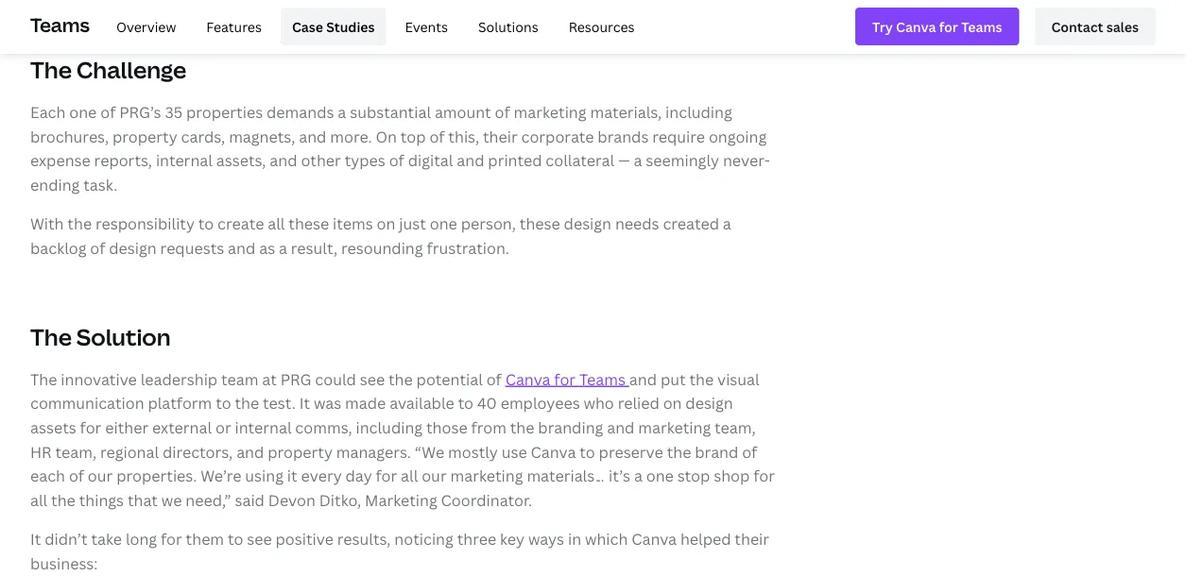 Task type: describe. For each thing, give the bounding box(es) containing it.
the for the challenge
[[30, 55, 72, 85]]

use
[[502, 442, 527, 462]]

relied
[[618, 393, 660, 414]]

for inside it didn't take long for them to see positive results, noticing three key ways in which canva helped their business:
[[161, 530, 182, 550]]

—
[[618, 150, 630, 171]]

requests
[[160, 238, 224, 258]]

created
[[663, 214, 719, 234]]

require
[[653, 126, 705, 146]]

each
[[30, 466, 65, 486]]

communication
[[30, 393, 144, 414]]

the solution
[[30, 322, 171, 353]]

create
[[218, 214, 264, 234]]

at
[[262, 369, 277, 390]]

the up "available"
[[389, 369, 413, 390]]

and up "other"
[[299, 126, 327, 146]]

1 horizontal spatial team,
[[715, 418, 756, 438]]

didn't
[[45, 530, 87, 550]]

team
[[221, 369, 259, 390]]

of down on
[[389, 150, 404, 171]]

the inside with the responsibility to create all these items on just one person, these design needs created a backlog of design requests and as a result, resounding frustration.
[[67, 214, 92, 234]]

managers.
[[336, 442, 411, 462]]

and up using
[[236, 442, 264, 462]]

see for the
[[360, 369, 385, 390]]

brochures,
[[30, 126, 109, 146]]

mostly
[[448, 442, 498, 462]]

coordinator.
[[441, 490, 532, 511]]

task.
[[83, 175, 117, 195]]

of right amount
[[495, 102, 510, 122]]

ditko,
[[319, 490, 361, 511]]

property inside each one of prg's 35 properties demands a substantial amount of marketing materials, including brochures, property cards, magnets, and more. on top of this, their corporate brands require ongoing expense reports, internal assets, and other types of digital and printed collateral — a seemingly never- ending task.
[[112, 126, 177, 146]]

overview
[[116, 17, 176, 35]]

other
[[301, 150, 341, 171]]

could
[[315, 369, 356, 390]]

brand
[[695, 442, 739, 462]]

ending
[[30, 175, 80, 195]]

1 vertical spatial teams
[[580, 369, 626, 390]]

including inside each one of prg's 35 properties demands a substantial amount of marketing materials, including brochures, property cards, magnets, and more. on top of this, their corporate brands require ongoing expense reports, internal assets, and other types of digital and printed collateral — a seemingly never- ending task.
[[666, 102, 732, 122]]

1 vertical spatial team,
[[55, 442, 97, 462]]

frustration.
[[427, 238, 510, 258]]

with the responsibility to create all these items on just one person, these design needs created a backlog of design requests and as a result, resounding frustration.
[[30, 214, 732, 258]]

put
[[661, 369, 686, 390]]

the up stop
[[667, 442, 691, 462]]

solutions link
[[467, 8, 550, 45]]

helped
[[681, 530, 731, 550]]

and put the visual communication platform to the test. it was made available to 40 employees who relied on design assets for either external or internal comms, including those from the branding and marketing team, hr team, regional directors, and property managers. "we mostly use canva to preserve the brand of each of our properties. we're using it every day for all our marketing materials… it's a one stop shop for all the things that we need," said devon ditko, marketing coordinator.
[[30, 369, 775, 511]]

regional
[[100, 442, 159, 462]]

case
[[292, 17, 323, 35]]

responsibility
[[95, 214, 195, 234]]

take
[[91, 530, 122, 550]]

of up the shop
[[742, 442, 758, 462]]

backlog
[[30, 238, 86, 258]]

internal inside and put the visual communication platform to the test. it was made available to 40 employees who relied on design assets for either external or internal comms, including those from the branding and marketing team, hr team, regional directors, and property managers. "we mostly use canva to preserve the brand of each of our properties. we're using it every day for all our marketing materials… it's a one stop shop for all the things that we need," said devon ditko, marketing coordinator.
[[235, 418, 292, 438]]

2 our from the left
[[422, 466, 447, 486]]

of right top
[[430, 126, 445, 146]]

resources
[[569, 17, 635, 35]]

positive
[[276, 530, 334, 550]]

that
[[128, 490, 158, 511]]

prg's
[[119, 102, 161, 122]]

just
[[399, 214, 426, 234]]

this,
[[448, 126, 479, 146]]

devon
[[268, 490, 316, 511]]

canva inside it didn't take long for them to see positive results, noticing three key ways in which canva helped their business:
[[632, 530, 677, 550]]

magnets,
[[229, 126, 295, 146]]

things
[[79, 490, 124, 511]]

substantial
[[350, 102, 431, 122]]

demands
[[267, 102, 334, 122]]

either
[[105, 418, 149, 438]]

employees
[[501, 393, 580, 414]]

and down the this,
[[457, 150, 484, 171]]

we
[[161, 490, 182, 511]]

stop
[[678, 466, 710, 486]]

the challenge
[[30, 55, 186, 85]]

case studies link
[[281, 8, 386, 45]]

hr
[[30, 442, 52, 462]]

top
[[401, 126, 426, 146]]

it
[[287, 466, 297, 486]]

more.
[[330, 126, 372, 146]]

prg
[[280, 369, 311, 390]]

case studies
[[292, 17, 375, 35]]

design for the innovative leadership team at prg could see the potential of
[[686, 393, 733, 414]]

menu bar inside teams element
[[97, 8, 646, 45]]

directors,
[[163, 442, 233, 462]]

to down branding
[[580, 442, 595, 462]]

to inside it didn't take long for them to see positive results, noticing three key ways in which canva helped their business:
[[228, 530, 243, 550]]

marketing
[[365, 490, 437, 511]]

items
[[333, 214, 373, 234]]

2 vertical spatial marketing
[[451, 466, 523, 486]]

for down communication
[[80, 418, 102, 438]]

resounding
[[341, 238, 423, 258]]

for down managers.
[[376, 466, 397, 486]]

a right created
[[723, 214, 732, 234]]

leadership
[[141, 369, 218, 390]]

with
[[30, 214, 64, 234]]

1 horizontal spatial design
[[564, 214, 612, 234]]

for up employees
[[554, 369, 576, 390]]

3 the from the top
[[30, 369, 57, 390]]

preserve
[[599, 442, 663, 462]]

on
[[376, 126, 397, 146]]

one inside each one of prg's 35 properties demands a substantial amount of marketing materials, including brochures, property cards, magnets, and more. on top of this, their corporate brands require ongoing expense reports, internal assets, and other types of digital and printed collateral — a seemingly never- ending task.
[[69, 102, 97, 122]]

studies
[[326, 17, 375, 35]]

on inside and put the visual communication platform to the test. it was made available to 40 employees who relied on design assets for either external or internal comms, including those from the branding and marketing team, hr team, regional directors, and property managers. "we mostly use canva to preserve the brand of each of our properties. we're using it every day for all our marketing materials… it's a one stop shop for all the things that we need," said devon ditko, marketing coordinator.
[[663, 393, 682, 414]]

brands
[[598, 126, 649, 146]]



Task type: vqa. For each thing, say whether or not it's contained in the screenshot.
the 'Presentation' in the Create a blank Presentation element
no



Task type: locate. For each thing, give the bounding box(es) containing it.
features
[[206, 17, 262, 35]]

40
[[477, 393, 497, 414]]

and down create at the left of the page
[[228, 238, 256, 258]]

0 horizontal spatial teams
[[30, 11, 90, 37]]

0 horizontal spatial see
[[247, 530, 272, 550]]

business:
[[30, 554, 98, 574]]

our down "we at the left bottom of the page
[[422, 466, 447, 486]]

0 horizontal spatial one
[[69, 102, 97, 122]]

expense
[[30, 150, 91, 171]]

the up innovative
[[30, 322, 72, 353]]

and down magnets,
[[270, 150, 297, 171]]

it inside it didn't take long for them to see positive results, noticing three key ways in which canva helped their business:
[[30, 530, 41, 550]]

to up requests
[[198, 214, 214, 234]]

contact sales image
[[1052, 16, 1139, 37]]

all down each
[[30, 490, 47, 511]]

the down team
[[235, 393, 259, 414]]

2 vertical spatial design
[[686, 393, 733, 414]]

and up preserve
[[607, 418, 635, 438]]

1 horizontal spatial see
[[360, 369, 385, 390]]

digital
[[408, 150, 453, 171]]

one inside with the responsibility to create all these items on just one person, these design needs created a backlog of design requests and as a result, resounding frustration.
[[430, 214, 457, 234]]

0 horizontal spatial including
[[356, 418, 423, 438]]

the down each
[[51, 490, 75, 511]]

1 vertical spatial property
[[268, 442, 333, 462]]

of left prg's
[[100, 102, 116, 122]]

internal
[[156, 150, 213, 171], [235, 418, 292, 438]]

1 horizontal spatial our
[[422, 466, 447, 486]]

0 horizontal spatial property
[[112, 126, 177, 146]]

canva inside and put the visual communication platform to the test. it was made available to 40 employees who relied on design assets for either external or internal comms, including those from the branding and marketing team, hr team, regional directors, and property managers. "we mostly use canva to preserve the brand of each of our properties. we're using it every day for all our marketing materials… it's a one stop shop for all the things that we need," said devon ditko, marketing coordinator.
[[531, 442, 576, 462]]

canva up employees
[[505, 369, 551, 390]]

a right —
[[634, 150, 642, 171]]

menu bar
[[97, 8, 646, 45]]

solutions
[[478, 17, 539, 35]]

never-
[[723, 150, 770, 171]]

1 horizontal spatial all
[[268, 214, 285, 234]]

materials…
[[527, 466, 605, 486]]

team, down assets
[[55, 442, 97, 462]]

a up more.
[[338, 102, 346, 122]]

potential
[[417, 369, 483, 390]]

need,"
[[186, 490, 231, 511]]

every
[[301, 466, 342, 486]]

results,
[[337, 530, 391, 550]]

corporate
[[521, 126, 594, 146]]

1 vertical spatial on
[[663, 393, 682, 414]]

1 horizontal spatial one
[[430, 214, 457, 234]]

teams
[[30, 11, 90, 37], [580, 369, 626, 390]]

marketing down relied
[[638, 418, 711, 438]]

one inside and put the visual communication platform to the test. it was made available to 40 employees who relied on design assets for either external or internal comms, including those from the branding and marketing team, hr team, regional directors, and property managers. "we mostly use canva to preserve the brand of each of our properties. we're using it every day for all our marketing materials… it's a one stop shop for all the things that we need," said devon ditko, marketing coordinator.
[[646, 466, 674, 486]]

1 horizontal spatial including
[[666, 102, 732, 122]]

ways
[[528, 530, 564, 550]]

2 the from the top
[[30, 322, 72, 353]]

property inside and put the visual communication platform to the test. it was made available to 40 employees who relied on design assets for either external or internal comms, including those from the branding and marketing team, hr team, regional directors, and property managers. "we mostly use canva to preserve the brand of each of our properties. we're using it every day for all our marketing materials… it's a one stop shop for all the things that we need," said devon ditko, marketing coordinator.
[[268, 442, 333, 462]]

2 vertical spatial all
[[30, 490, 47, 511]]

0 vertical spatial one
[[69, 102, 97, 122]]

visual
[[718, 369, 760, 390]]

property down prg's
[[112, 126, 177, 146]]

shop
[[714, 466, 750, 486]]

one up "brochures,"
[[69, 102, 97, 122]]

to up or
[[216, 393, 231, 414]]

a right as
[[279, 238, 287, 258]]

2 horizontal spatial design
[[686, 393, 733, 414]]

of up 40
[[487, 369, 502, 390]]

0 horizontal spatial it
[[30, 530, 41, 550]]

needs
[[615, 214, 659, 234]]

internal inside each one of prg's 35 properties demands a substantial amount of marketing materials, including brochures, property cards, magnets, and more. on top of this, their corporate brands require ongoing expense reports, internal assets, and other types of digital and printed collateral — a seemingly never- ending task.
[[156, 150, 213, 171]]

0 horizontal spatial on
[[377, 214, 396, 234]]

see down said
[[247, 530, 272, 550]]

test.
[[263, 393, 296, 414]]

marketing up coordinator.
[[451, 466, 523, 486]]

said
[[235, 490, 265, 511]]

0 vertical spatial all
[[268, 214, 285, 234]]

it didn't take long for them to see positive results, noticing three key ways in which canva helped their business:
[[30, 530, 770, 574]]

and
[[299, 126, 327, 146], [270, 150, 297, 171], [457, 150, 484, 171], [228, 238, 256, 258], [629, 369, 657, 390], [607, 418, 635, 438], [236, 442, 264, 462]]

team, up brand
[[715, 418, 756, 438]]

their up the printed
[[483, 126, 518, 146]]

all
[[268, 214, 285, 234], [401, 466, 418, 486], [30, 490, 47, 511]]

0 vertical spatial on
[[377, 214, 396, 234]]

including inside and put the visual communication platform to the test. it was made available to 40 employees who relied on design assets for either external or internal comms, including those from the branding and marketing team, hr team, regional directors, and property managers. "we mostly use canva to preserve the brand of each of our properties. we're using it every day for all our marketing materials… it's a one stop shop for all the things that we need," said devon ditko, marketing coordinator.
[[356, 418, 423, 438]]

0 vertical spatial including
[[666, 102, 732, 122]]

available
[[390, 393, 455, 414]]

2 horizontal spatial one
[[646, 466, 674, 486]]

0 vertical spatial see
[[360, 369, 385, 390]]

internal down test.
[[235, 418, 292, 438]]

design inside and put the visual communication platform to the test. it was made available to 40 employees who relied on design assets for either external or internal comms, including those from the branding and marketing team, hr team, regional directors, and property managers. "we mostly use canva to preserve the brand of each of our properties. we're using it every day for all our marketing materials… it's a one stop shop for all the things that we need," said devon ditko, marketing coordinator.
[[686, 393, 733, 414]]

the
[[67, 214, 92, 234], [389, 369, 413, 390], [690, 369, 714, 390], [235, 393, 259, 414], [510, 418, 535, 438], [667, 442, 691, 462], [51, 490, 75, 511]]

to
[[198, 214, 214, 234], [216, 393, 231, 414], [458, 393, 474, 414], [580, 442, 595, 462], [228, 530, 243, 550]]

of inside with the responsibility to create all these items on just one person, these design needs created a backlog of design requests and as a result, resounding frustration.
[[90, 238, 105, 258]]

1 vertical spatial canva
[[531, 442, 576, 462]]

design for the challenge
[[109, 238, 157, 258]]

was
[[314, 393, 342, 414]]

of right each
[[69, 466, 84, 486]]

overview link
[[105, 8, 188, 45]]

these right person,
[[520, 214, 560, 234]]

0 vertical spatial internal
[[156, 150, 213, 171]]

solution
[[76, 322, 171, 353]]

for right long
[[161, 530, 182, 550]]

property
[[112, 126, 177, 146], [268, 442, 333, 462]]

a
[[338, 102, 346, 122], [634, 150, 642, 171], [723, 214, 732, 234], [279, 238, 287, 258], [634, 466, 643, 486]]

and inside with the responsibility to create all these items on just one person, these design needs created a backlog of design requests and as a result, resounding frustration.
[[228, 238, 256, 258]]

their inside each one of prg's 35 properties demands a substantial amount of marketing materials, including brochures, property cards, magnets, and more. on top of this, their corporate brands require ongoing expense reports, internal assets, and other types of digital and printed collateral — a seemingly never- ending task.
[[483, 126, 518, 146]]

marketing inside each one of prg's 35 properties demands a substantial amount of marketing materials, including brochures, property cards, magnets, and more. on top of this, their corporate brands require ongoing expense reports, internal assets, and other types of digital and printed collateral — a seemingly never- ending task.
[[514, 102, 587, 122]]

1 horizontal spatial their
[[735, 530, 770, 550]]

teams up 'who'
[[580, 369, 626, 390]]

including up managers.
[[356, 418, 423, 438]]

their inside it didn't take long for them to see positive results, noticing three key ways in which canva helped their business:
[[735, 530, 770, 550]]

0 horizontal spatial team,
[[55, 442, 97, 462]]

events link
[[394, 8, 459, 45]]

1 vertical spatial including
[[356, 418, 423, 438]]

from
[[471, 418, 507, 438]]

1 horizontal spatial teams
[[580, 369, 626, 390]]

see inside it didn't take long for them to see positive results, noticing three key ways in which canva helped their business:
[[247, 530, 272, 550]]

the up backlog
[[67, 214, 92, 234]]

marketing up corporate at top
[[514, 102, 587, 122]]

1 vertical spatial one
[[430, 214, 457, 234]]

1 vertical spatial marketing
[[638, 418, 711, 438]]

1 vertical spatial all
[[401, 466, 418, 486]]

including up the require
[[666, 102, 732, 122]]

cards,
[[181, 126, 225, 146]]

for
[[554, 369, 576, 390], [80, 418, 102, 438], [376, 466, 397, 486], [754, 466, 775, 486], [161, 530, 182, 550]]

it left didn't
[[30, 530, 41, 550]]

to right them in the left of the page
[[228, 530, 243, 550]]

using
[[245, 466, 284, 486]]

see up made
[[360, 369, 385, 390]]

events
[[405, 17, 448, 35]]

their
[[483, 126, 518, 146], [735, 530, 770, 550]]

1 vertical spatial it
[[30, 530, 41, 550]]

to inside with the responsibility to create all these items on just one person, these design needs created a backlog of design requests and as a result, resounding frustration.
[[198, 214, 214, 234]]

see for positive
[[247, 530, 272, 550]]

these up result,
[[289, 214, 329, 234]]

in
[[568, 530, 581, 550]]

made
[[345, 393, 386, 414]]

0 horizontal spatial design
[[109, 238, 157, 258]]

day
[[346, 466, 372, 486]]

0 vertical spatial property
[[112, 126, 177, 146]]

1 horizontal spatial it
[[299, 393, 310, 414]]

0 vertical spatial their
[[483, 126, 518, 146]]

1 vertical spatial their
[[735, 530, 770, 550]]

it left was
[[299, 393, 310, 414]]

menu bar containing overview
[[97, 8, 646, 45]]

of right backlog
[[90, 238, 105, 258]]

0 horizontal spatial all
[[30, 490, 47, 511]]

1 these from the left
[[289, 214, 329, 234]]

properties.
[[116, 466, 197, 486]]

2 vertical spatial canva
[[632, 530, 677, 550]]

the up assets
[[30, 369, 57, 390]]

them
[[186, 530, 224, 550]]

all inside with the responsibility to create all these items on just one person, these design needs created a backlog of design requests and as a result, resounding frustration.
[[268, 214, 285, 234]]

2 vertical spatial the
[[30, 369, 57, 390]]

0 horizontal spatial these
[[289, 214, 329, 234]]

0 vertical spatial the
[[30, 55, 72, 85]]

internal down cards,
[[156, 150, 213, 171]]

0 vertical spatial it
[[299, 393, 310, 414]]

canva up "materials…"
[[531, 442, 576, 462]]

assets
[[30, 418, 76, 438]]

assets,
[[216, 150, 266, 171]]

design left needs
[[564, 214, 612, 234]]

the innovative leadership team at prg could see the potential of canva for teams
[[30, 369, 629, 390]]

three
[[457, 530, 497, 550]]

the up the use
[[510, 418, 535, 438]]

35
[[165, 102, 183, 122]]

key
[[500, 530, 525, 550]]

it inside and put the visual communication platform to the test. it was made available to 40 employees who relied on design assets for either external or internal comms, including those from the branding and marketing team, hr team, regional directors, and property managers. "we mostly use canva to preserve the brand of each of our properties. we're using it every day for all our marketing materials… it's a one stop shop for all the things that we need," said devon ditko, marketing coordinator.
[[299, 393, 310, 414]]

long
[[126, 530, 157, 550]]

collateral
[[546, 150, 615, 171]]

comms,
[[295, 418, 352, 438]]

1 vertical spatial internal
[[235, 418, 292, 438]]

the up each
[[30, 55, 72, 85]]

which
[[585, 530, 628, 550]]

all up as
[[268, 214, 285, 234]]

one left stop
[[646, 466, 674, 486]]

it's
[[609, 466, 631, 486]]

seemingly
[[646, 150, 719, 171]]

for right the shop
[[754, 466, 775, 486]]

canva right which
[[632, 530, 677, 550]]

features link
[[195, 8, 273, 45]]

a inside and put the visual communication platform to the test. it was made available to 40 employees who relied on design assets for either external or internal comms, including those from the branding and marketing team, hr team, regional directors, and property managers. "we mostly use canva to preserve the brand of each of our properties. we're using it every day for all our marketing materials… it's a one stop shop for all the things that we need," said devon ditko, marketing coordinator.
[[634, 466, 643, 486]]

these
[[289, 214, 329, 234], [520, 214, 560, 234]]

0 horizontal spatial internal
[[156, 150, 213, 171]]

0 vertical spatial marketing
[[514, 102, 587, 122]]

design down the responsibility
[[109, 238, 157, 258]]

0 vertical spatial teams
[[30, 11, 90, 37]]

2 these from the left
[[520, 214, 560, 234]]

amount
[[435, 102, 491, 122]]

teams element
[[30, 0, 1156, 53]]

design down the visual
[[686, 393, 733, 414]]

1 vertical spatial see
[[247, 530, 272, 550]]

their right helped
[[735, 530, 770, 550]]

reports,
[[94, 150, 152, 171]]

0 vertical spatial canva
[[505, 369, 551, 390]]

2 vertical spatial one
[[646, 466, 674, 486]]

to left 40
[[458, 393, 474, 414]]

1 horizontal spatial internal
[[235, 418, 292, 438]]

the for the solution
[[30, 322, 72, 353]]

one right just on the left top of page
[[430, 214, 457, 234]]

and up relied
[[629, 369, 657, 390]]

2 horizontal spatial all
[[401, 466, 418, 486]]

platform
[[148, 393, 212, 414]]

0 horizontal spatial our
[[88, 466, 113, 486]]

including
[[666, 102, 732, 122], [356, 418, 423, 438]]

on down put
[[663, 393, 682, 414]]

our up things
[[88, 466, 113, 486]]

1 vertical spatial the
[[30, 322, 72, 353]]

on inside with the responsibility to create all these items on just one person, these design needs created a backlog of design requests and as a result, resounding frustration.
[[377, 214, 396, 234]]

0 vertical spatial design
[[564, 214, 612, 234]]

1 horizontal spatial property
[[268, 442, 333, 462]]

who
[[584, 393, 614, 414]]

on up resounding
[[377, 214, 396, 234]]

1 horizontal spatial on
[[663, 393, 682, 414]]

each one of prg's 35 properties demands a substantial amount of marketing materials, including brochures, property cards, magnets, and more. on top of this, their corporate brands require ongoing expense reports, internal assets, and other types of digital and printed collateral — a seemingly never- ending task.
[[30, 102, 770, 195]]

1 our from the left
[[88, 466, 113, 486]]

property up it
[[268, 442, 333, 462]]

person,
[[461, 214, 516, 234]]

marketing
[[514, 102, 587, 122], [638, 418, 711, 438], [451, 466, 523, 486]]

1 horizontal spatial these
[[520, 214, 560, 234]]

0 vertical spatial team,
[[715, 418, 756, 438]]

1 vertical spatial design
[[109, 238, 157, 258]]

1 the from the top
[[30, 55, 72, 85]]

all up marketing
[[401, 466, 418, 486]]

design
[[564, 214, 612, 234], [109, 238, 157, 258], [686, 393, 733, 414]]

the right put
[[690, 369, 714, 390]]

0 horizontal spatial their
[[483, 126, 518, 146]]

types
[[345, 150, 386, 171]]

a right it's
[[634, 466, 643, 486]]

challenge
[[76, 55, 186, 85]]

teams up the challenge
[[30, 11, 90, 37]]



